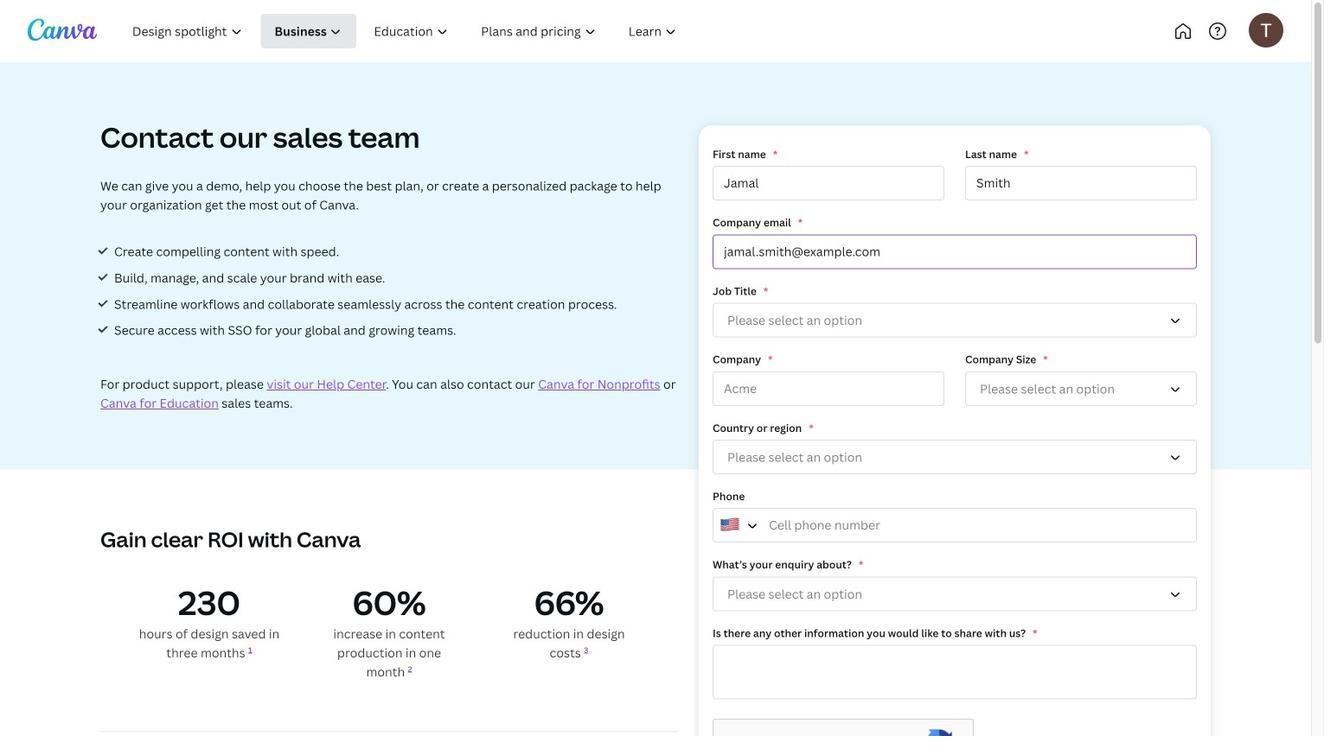 Task type: describe. For each thing, give the bounding box(es) containing it.
john.smith@acme.com text field
[[713, 235, 1197, 269]]

Cell phone number text field
[[713, 509, 1197, 543]]

Acme text field
[[713, 372, 945, 406]]

Smith text field
[[965, 166, 1197, 201]]



Task type: locate. For each thing, give the bounding box(es) containing it.
John text field
[[713, 166, 945, 201]]

top level navigation element
[[118, 14, 750, 48]]

None text field
[[713, 646, 1197, 700]]



Task type: vqa. For each thing, say whether or not it's contained in the screenshot.
I in I have worked with studios such as the Schuester Digital Media Group, Oddball Imaging Studio, Corentin Design Co., and Studio Ralla.
no



